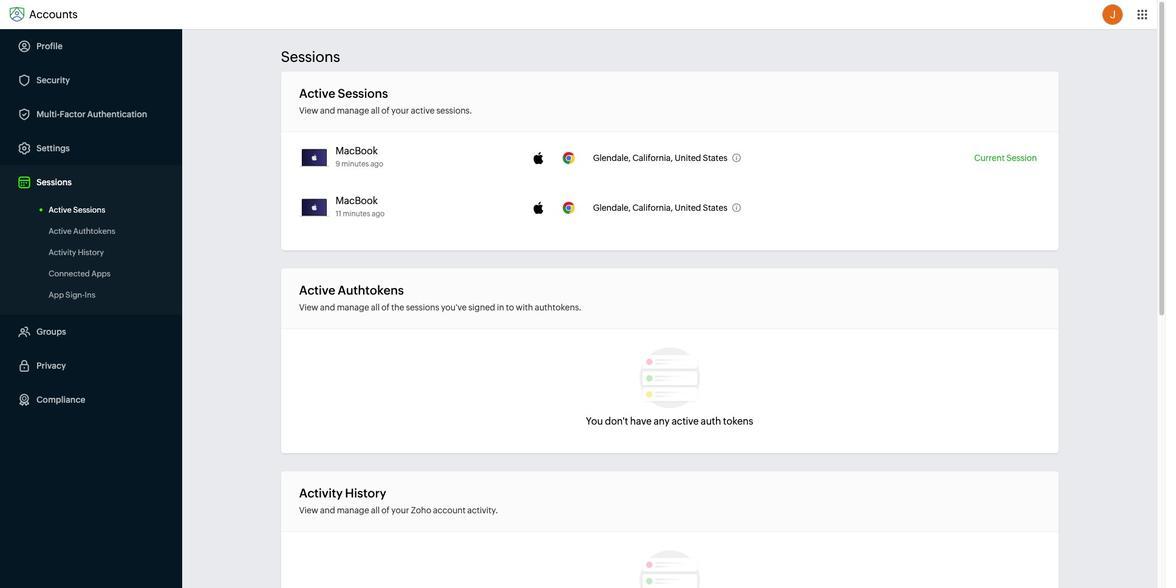Task type: vqa. For each thing, say whether or not it's contained in the screenshot.
OF
yes



Task type: describe. For each thing, give the bounding box(es) containing it.
11
[[336, 210, 342, 218]]

groups
[[36, 327, 66, 337]]

apps
[[92, 269, 111, 278]]

activity for activity history
[[49, 248, 76, 257]]

macbook for macbook 11 minutes ago
[[336, 195, 378, 207]]

states for macbook 11 minutes ago
[[703, 203, 728, 213]]

united for macbook 11 minutes ago
[[675, 203, 702, 213]]

and for history
[[320, 506, 335, 515]]

app
[[49, 291, 64, 300]]

macbook for macbook 9 minutes ago
[[336, 145, 378, 157]]

current session
[[975, 153, 1038, 163]]

active sessions
[[49, 205, 105, 215]]

glendale, california, united states for macbook 9 minutes ago
[[593, 153, 728, 163]]

manage for history
[[337, 506, 369, 515]]

multi-
[[36, 109, 60, 119]]

security
[[36, 75, 70, 85]]

active authtokens
[[49, 227, 115, 236]]

authentication
[[87, 109, 147, 119]]

authtokens for active authtokens
[[73, 227, 115, 236]]

info image for macbook 9 minutes ago
[[733, 154, 741, 162]]

activity history view and manage all of your zoho account activity.
[[299, 486, 498, 515]]

history for activity history view and manage all of your zoho account activity.
[[345, 486, 387, 500]]

authtokens for active authtokens view and manage all of the sessions you've signed in to with authtokens.
[[338, 283, 404, 297]]

view for active sessions
[[299, 106, 319, 115]]

all for sessions
[[371, 106, 380, 115]]

active sessions view and manage all of your active sessions.
[[299, 86, 472, 115]]

you've
[[441, 303, 467, 312]]

california, for macbook 9 minutes ago
[[633, 153, 674, 163]]

view for activity history
[[299, 506, 319, 515]]

ins
[[85, 291, 95, 300]]

current
[[975, 153, 1005, 163]]

os_osx image for macbook 11 minutes ago
[[533, 202, 545, 214]]

sessions.
[[437, 106, 472, 115]]

active for active sessions
[[49, 205, 72, 215]]

sign-
[[66, 291, 85, 300]]

with
[[516, 303, 533, 312]]

history for activity history
[[78, 248, 104, 257]]

states for macbook 9 minutes ago
[[703, 153, 728, 163]]

activity for activity history view and manage all of your zoho account activity.
[[299, 486, 343, 500]]

connected
[[49, 269, 90, 278]]

minutes for macbook 9 minutes ago
[[342, 160, 369, 168]]

os_osx image for macbook 9 minutes ago
[[533, 152, 545, 164]]

activity history
[[49, 248, 104, 257]]

session
[[1007, 153, 1038, 163]]

glendale, for macbook 11 minutes ago
[[593, 203, 631, 213]]

zoho
[[411, 506, 432, 515]]

manage for authtokens
[[337, 303, 369, 312]]

compliance
[[36, 395, 85, 405]]

the
[[392, 303, 405, 312]]

glendale, california, united states for macbook 11 minutes ago
[[593, 203, 728, 213]]

privacy
[[36, 361, 66, 371]]

minutes for macbook 11 minutes ago
[[343, 210, 370, 218]]

don't
[[605, 416, 629, 427]]

active authtokens view and manage all of the sessions you've signed in to with authtokens.
[[299, 283, 582, 312]]



Task type: locate. For each thing, give the bounding box(es) containing it.
1 vertical spatial os_osx image
[[533, 202, 545, 214]]

active
[[411, 106, 435, 115], [672, 416, 699, 427]]

view inside active authtokens view and manage all of the sessions you've signed in to with authtokens.
[[299, 303, 319, 312]]

1 vertical spatial manage
[[337, 303, 369, 312]]

0 vertical spatial manage
[[337, 106, 369, 115]]

manage
[[337, 106, 369, 115], [337, 303, 369, 312], [337, 506, 369, 515]]

0 vertical spatial and
[[320, 106, 335, 115]]

of inside active sessions view and manage all of your active sessions.
[[382, 106, 390, 115]]

view inside activity history view and manage all of your zoho account activity.
[[299, 506, 319, 515]]

1 glendale, from the top
[[593, 153, 631, 163]]

california, for macbook 11 minutes ago
[[633, 203, 674, 213]]

all left the
[[371, 303, 380, 312]]

1 vertical spatial glendale,
[[593, 203, 631, 213]]

have
[[631, 416, 652, 427]]

sessions
[[406, 303, 440, 312]]

1 of from the top
[[382, 106, 390, 115]]

1 view from the top
[[299, 106, 319, 115]]

account
[[433, 506, 466, 515]]

minutes
[[342, 160, 369, 168], [343, 210, 370, 218]]

1 and from the top
[[320, 106, 335, 115]]

ago inside macbook 9 minutes ago
[[371, 160, 384, 168]]

activity inside activity history view and manage all of your zoho account activity.
[[299, 486, 343, 500]]

of up macbook 9 minutes ago
[[382, 106, 390, 115]]

0 vertical spatial info image
[[733, 154, 741, 162]]

you
[[586, 416, 603, 427]]

macbook up 11
[[336, 195, 378, 207]]

0 vertical spatial ago
[[371, 160, 384, 168]]

of
[[382, 106, 390, 115], [382, 303, 390, 312], [382, 506, 390, 515]]

active for active authtokens view and manage all of the sessions you've signed in to with authtokens.
[[299, 283, 336, 297]]

macbook inside macbook 9 minutes ago
[[336, 145, 378, 157]]

active left sessions.
[[411, 106, 435, 115]]

2 states from the top
[[703, 203, 728, 213]]

glendale, for macbook 9 minutes ago
[[593, 153, 631, 163]]

manage inside activity history view and manage all of your zoho account activity.
[[337, 506, 369, 515]]

2 manage from the top
[[337, 303, 369, 312]]

1 vertical spatial active
[[672, 416, 699, 427]]

minutes inside macbook 11 minutes ago
[[343, 210, 370, 218]]

active right any
[[672, 416, 699, 427]]

glendale,
[[593, 153, 631, 163], [593, 203, 631, 213]]

0 vertical spatial activity
[[49, 248, 76, 257]]

1 vertical spatial ago
[[372, 210, 385, 218]]

your
[[392, 106, 409, 115], [392, 506, 409, 515]]

2 vertical spatial all
[[371, 506, 380, 515]]

2 all from the top
[[371, 303, 380, 312]]

of for authtokens
[[382, 303, 390, 312]]

any
[[654, 416, 670, 427]]

states
[[703, 153, 728, 163], [703, 203, 728, 213]]

2 your from the top
[[392, 506, 409, 515]]

your inside activity history view and manage all of your zoho account activity.
[[392, 506, 409, 515]]

0 horizontal spatial authtokens
[[73, 227, 115, 236]]

ago
[[371, 160, 384, 168], [372, 210, 385, 218]]

all inside activity history view and manage all of your zoho account activity.
[[371, 506, 380, 515]]

authtokens inside active authtokens view and manage all of the sessions you've signed in to with authtokens.
[[338, 283, 404, 297]]

2 united from the top
[[675, 203, 702, 213]]

profile
[[36, 41, 63, 51]]

os_osx image
[[533, 152, 545, 164], [533, 202, 545, 214]]

0 vertical spatial authtokens
[[73, 227, 115, 236]]

active
[[299, 86, 336, 100], [49, 205, 72, 215], [49, 227, 72, 236], [299, 283, 336, 297]]

1 california, from the top
[[633, 153, 674, 163]]

0 vertical spatial active
[[411, 106, 435, 115]]

and
[[320, 106, 335, 115], [320, 303, 335, 312], [320, 506, 335, 515]]

1 vertical spatial and
[[320, 303, 335, 312]]

1 horizontal spatial authtokens
[[338, 283, 404, 297]]

multi-factor authentication
[[36, 109, 147, 119]]

view for active authtokens
[[299, 303, 319, 312]]

3 manage from the top
[[337, 506, 369, 515]]

authtokens.
[[535, 303, 582, 312]]

view inside active sessions view and manage all of your active sessions.
[[299, 106, 319, 115]]

your inside active sessions view and manage all of your active sessions.
[[392, 106, 409, 115]]

2 info image from the top
[[733, 204, 741, 212]]

view
[[299, 106, 319, 115], [299, 303, 319, 312], [299, 506, 319, 515]]

1 vertical spatial california,
[[633, 203, 674, 213]]

ago right 9
[[371, 160, 384, 168]]

ago inside macbook 11 minutes ago
[[372, 210, 385, 218]]

0 vertical spatial states
[[703, 153, 728, 163]]

0 horizontal spatial activity
[[49, 248, 76, 257]]

2 vertical spatial of
[[382, 506, 390, 515]]

1 info image from the top
[[733, 154, 741, 162]]

0 horizontal spatial active
[[411, 106, 435, 115]]

1 vertical spatial states
[[703, 203, 728, 213]]

2 glendale, california, united states from the top
[[593, 203, 728, 213]]

app sign-ins
[[49, 291, 95, 300]]

0 vertical spatial glendale,
[[593, 153, 631, 163]]

2 of from the top
[[382, 303, 390, 312]]

2 view from the top
[[299, 303, 319, 312]]

of inside active authtokens view and manage all of the sessions you've signed in to with authtokens.
[[382, 303, 390, 312]]

1 your from the top
[[392, 106, 409, 115]]

2 glendale, from the top
[[593, 203, 631, 213]]

0 vertical spatial glendale, california, united states
[[593, 153, 728, 163]]

manage inside active sessions view and manage all of your active sessions.
[[337, 106, 369, 115]]

0 vertical spatial california,
[[633, 153, 674, 163]]

2 vertical spatial and
[[320, 506, 335, 515]]

minutes inside macbook 9 minutes ago
[[342, 160, 369, 168]]

1 vertical spatial activity
[[299, 486, 343, 500]]

2 and from the top
[[320, 303, 335, 312]]

0 vertical spatial united
[[675, 153, 702, 163]]

minutes right 9
[[342, 160, 369, 168]]

connected apps
[[49, 269, 111, 278]]

and inside activity history view and manage all of your zoho account activity.
[[320, 506, 335, 515]]

3 view from the top
[[299, 506, 319, 515]]

0 vertical spatial of
[[382, 106, 390, 115]]

minutes right 11
[[343, 210, 370, 218]]

ago for macbook 11 minutes ago
[[372, 210, 385, 218]]

1 os_osx image from the top
[[533, 152, 545, 164]]

all
[[371, 106, 380, 115], [371, 303, 380, 312], [371, 506, 380, 515]]

of for history
[[382, 506, 390, 515]]

1 vertical spatial your
[[392, 506, 409, 515]]

1 vertical spatial view
[[299, 303, 319, 312]]

macbook
[[336, 145, 378, 157], [336, 195, 378, 207]]

all left zoho on the left bottom
[[371, 506, 380, 515]]

info image
[[733, 154, 741, 162], [733, 204, 741, 212]]

all up macbook 9 minutes ago
[[371, 106, 380, 115]]

1 vertical spatial macbook
[[336, 195, 378, 207]]

history inside activity history view and manage all of your zoho account activity.
[[345, 486, 387, 500]]

0 vertical spatial all
[[371, 106, 380, 115]]

1 horizontal spatial activity
[[299, 486, 343, 500]]

1 vertical spatial of
[[382, 303, 390, 312]]

2 california, from the top
[[633, 203, 674, 213]]

1 vertical spatial all
[[371, 303, 380, 312]]

sessions inside active sessions view and manage all of your active sessions.
[[338, 86, 388, 100]]

all inside active sessions view and manage all of your active sessions.
[[371, 106, 380, 115]]

active for active sessions view and manage all of your active sessions.
[[299, 86, 336, 100]]

macbook 11 minutes ago
[[336, 195, 385, 218]]

1 horizontal spatial history
[[345, 486, 387, 500]]

3 all from the top
[[371, 506, 380, 515]]

glendale, california, united states
[[593, 153, 728, 163], [593, 203, 728, 213]]

accounts
[[29, 8, 78, 21]]

2 vertical spatial manage
[[337, 506, 369, 515]]

and inside active authtokens view and manage all of the sessions you've signed in to with authtokens.
[[320, 303, 335, 312]]

1 vertical spatial united
[[675, 203, 702, 213]]

of for sessions
[[382, 106, 390, 115]]

2 vertical spatial view
[[299, 506, 319, 515]]

1 glendale, california, united states from the top
[[593, 153, 728, 163]]

1 vertical spatial authtokens
[[338, 283, 404, 297]]

1 united from the top
[[675, 153, 702, 163]]

1 manage from the top
[[337, 106, 369, 115]]

your for history
[[392, 506, 409, 515]]

sessions
[[281, 49, 340, 65], [338, 86, 388, 100], [36, 177, 72, 187], [73, 205, 105, 215]]

of left zoho on the left bottom
[[382, 506, 390, 515]]

1 vertical spatial glendale, california, united states
[[593, 203, 728, 213]]

active for active authtokens
[[49, 227, 72, 236]]

united for macbook 9 minutes ago
[[675, 153, 702, 163]]

ago for macbook 9 minutes ago
[[371, 160, 384, 168]]

authtokens down active sessions
[[73, 227, 115, 236]]

and inside active sessions view and manage all of your active sessions.
[[320, 106, 335, 115]]

auth
[[701, 416, 722, 427]]

in
[[497, 303, 505, 312]]

1 states from the top
[[703, 153, 728, 163]]

1 horizontal spatial active
[[672, 416, 699, 427]]

0 vertical spatial view
[[299, 106, 319, 115]]

your left zoho on the left bottom
[[392, 506, 409, 515]]

macbook inside macbook 11 minutes ago
[[336, 195, 378, 207]]

you don't have any active auth tokens
[[586, 416, 754, 427]]

of inside activity history view and manage all of your zoho account activity.
[[382, 506, 390, 515]]

manage inside active authtokens view and manage all of the sessions you've signed in to with authtokens.
[[337, 303, 369, 312]]

signed
[[469, 303, 496, 312]]

active inside active sessions view and manage all of your active sessions.
[[411, 106, 435, 115]]

active inside active authtokens view and manage all of the sessions you've signed in to with authtokens.
[[299, 283, 336, 297]]

1 vertical spatial history
[[345, 486, 387, 500]]

all for history
[[371, 506, 380, 515]]

3 of from the top
[[382, 506, 390, 515]]

info image for macbook 11 minutes ago
[[733, 204, 741, 212]]

authtokens
[[73, 227, 115, 236], [338, 283, 404, 297]]

0 vertical spatial history
[[78, 248, 104, 257]]

your left sessions.
[[392, 106, 409, 115]]

your for sessions
[[392, 106, 409, 115]]

1 all from the top
[[371, 106, 380, 115]]

active inside active sessions view and manage all of your active sessions.
[[299, 86, 336, 100]]

california,
[[633, 153, 674, 163], [633, 203, 674, 213]]

united
[[675, 153, 702, 163], [675, 203, 702, 213]]

2 macbook from the top
[[336, 195, 378, 207]]

9
[[336, 160, 340, 168]]

2 os_osx image from the top
[[533, 202, 545, 214]]

3 and from the top
[[320, 506, 335, 515]]

all inside active authtokens view and manage all of the sessions you've signed in to with authtokens.
[[371, 303, 380, 312]]

0 vertical spatial macbook
[[336, 145, 378, 157]]

macbook 9 minutes ago
[[336, 145, 384, 168]]

activity
[[49, 248, 76, 257], [299, 486, 343, 500]]

settings
[[36, 143, 70, 153]]

0 horizontal spatial history
[[78, 248, 104, 257]]

of left the
[[382, 303, 390, 312]]

manage for sessions
[[337, 106, 369, 115]]

tokens
[[724, 416, 754, 427]]

0 vertical spatial your
[[392, 106, 409, 115]]

ago right 11
[[372, 210, 385, 218]]

factor
[[60, 109, 86, 119]]

history
[[78, 248, 104, 257], [345, 486, 387, 500]]

and for authtokens
[[320, 303, 335, 312]]

1 vertical spatial minutes
[[343, 210, 370, 218]]

to
[[506, 303, 514, 312]]

all for authtokens
[[371, 303, 380, 312]]

macbook up 9
[[336, 145, 378, 157]]

and for sessions
[[320, 106, 335, 115]]

authtokens up the
[[338, 283, 404, 297]]

activity.
[[468, 506, 498, 515]]

0 vertical spatial os_osx image
[[533, 152, 545, 164]]

1 macbook from the top
[[336, 145, 378, 157]]

0 vertical spatial minutes
[[342, 160, 369, 168]]

1 vertical spatial info image
[[733, 204, 741, 212]]



